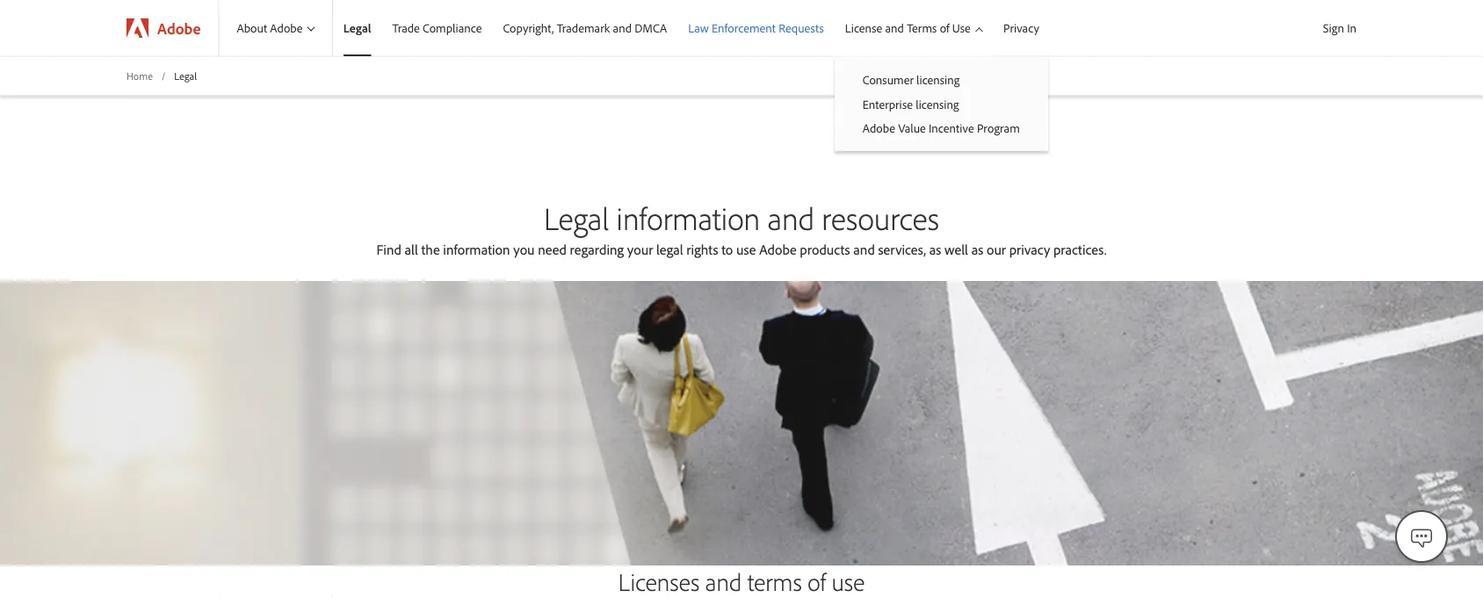 Task type: vqa. For each thing, say whether or not it's contained in the screenshot.
THE BIG
no



Task type: describe. For each thing, give the bounding box(es) containing it.
legal inside legal information and resources find all the information you need regarding your legal rights to use adobe products and services, as well as our privacy practices.
[[544, 198, 609, 238]]

home
[[127, 69, 153, 82]]

well
[[945, 241, 968, 258]]

privacy
[[1009, 241, 1050, 258]]

about adobe
[[237, 20, 303, 36]]

license and terms of use button
[[835, 0, 993, 56]]

2 as from the left
[[972, 241, 983, 258]]

value
[[898, 121, 926, 136]]

you
[[513, 241, 535, 258]]

law enforcement requests link
[[678, 0, 835, 56]]

resources
[[822, 198, 939, 238]]

trademark
[[557, 20, 610, 36]]

compliance
[[423, 20, 482, 36]]

law
[[688, 20, 709, 36]]

copyright,
[[503, 20, 554, 36]]

the
[[421, 241, 440, 258]]

group containing consumer licensing
[[835, 56, 1048, 151]]

licensing for consumer licensing
[[917, 72, 960, 87]]

practices.
[[1053, 241, 1107, 258]]

copyright, trademark and dmca link
[[492, 0, 678, 56]]

and inside dropdown button
[[885, 20, 904, 36]]

adobe value incentive program
[[863, 121, 1020, 136]]

adobe value incentive program link
[[835, 116, 1048, 140]]

copyright, trademark and dmca
[[503, 20, 667, 36]]

0 horizontal spatial legal
[[174, 69, 197, 82]]

legal link
[[333, 0, 382, 56]]

use
[[952, 20, 971, 36]]

sign
[[1323, 20, 1344, 36]]

legal
[[656, 241, 683, 258]]

enterprise
[[863, 96, 913, 112]]

products
[[800, 241, 850, 258]]

0 vertical spatial information
[[616, 198, 760, 238]]

dmca
[[635, 20, 667, 36]]

privacy link
[[993, 0, 1050, 56]]

use inside legal information and resources find all the information you need regarding your legal rights to use adobe products and services, as well as our privacy practices.
[[736, 241, 756, 258]]

1 as from the left
[[929, 241, 941, 258]]

incentive
[[929, 121, 974, 136]]

our
[[987, 241, 1006, 258]]

about
[[237, 20, 267, 36]]

trade
[[392, 20, 420, 36]]

rights
[[687, 241, 718, 258]]

of for terms
[[808, 566, 826, 597]]



Task type: locate. For each thing, give the bounding box(es) containing it.
and
[[613, 20, 632, 36], [885, 20, 904, 36], [768, 198, 814, 238], [853, 241, 875, 258], [705, 566, 742, 597]]

1 horizontal spatial information
[[616, 198, 760, 238]]

legal left trade
[[343, 20, 371, 36]]

licensing down the consumer licensing link
[[916, 96, 959, 112]]

trade compliance link
[[382, 0, 492, 56]]

0 vertical spatial legal
[[343, 20, 371, 36]]

as
[[929, 241, 941, 258], [972, 241, 983, 258]]

to
[[722, 241, 733, 258]]

1 vertical spatial licensing
[[916, 96, 959, 112]]

terms
[[907, 20, 937, 36]]

1 vertical spatial use
[[832, 566, 865, 597]]

law enforcement requests
[[688, 20, 824, 36]]

adobe left products on the top right
[[759, 241, 797, 258]]

1 horizontal spatial use
[[832, 566, 865, 597]]

information
[[616, 198, 760, 238], [443, 241, 510, 258]]

1 horizontal spatial of
[[940, 20, 949, 36]]

1 horizontal spatial legal
[[343, 20, 371, 36]]

your
[[627, 241, 653, 258]]

requests
[[779, 20, 824, 36]]

need
[[538, 241, 567, 258]]

consumer
[[863, 72, 914, 87]]

all
[[405, 241, 418, 258]]

use right to
[[736, 241, 756, 258]]

0 horizontal spatial of
[[808, 566, 826, 597]]

about adobe button
[[219, 0, 332, 56]]

2 horizontal spatial legal
[[544, 198, 609, 238]]

enterprise licensing link
[[835, 92, 1048, 116]]

program
[[977, 121, 1020, 136]]

home link
[[127, 69, 153, 83]]

0 vertical spatial of
[[940, 20, 949, 36]]

of right terms
[[808, 566, 826, 597]]

0 vertical spatial use
[[736, 241, 756, 258]]

0 horizontal spatial information
[[443, 241, 510, 258]]

adobe inside dropdown button
[[270, 20, 303, 36]]

licenses
[[618, 566, 700, 597]]

license and terms of use
[[845, 20, 971, 36]]

license
[[845, 20, 882, 36]]

regarding
[[570, 241, 624, 258]]

consumer licensing
[[863, 72, 960, 87]]

adobe link
[[109, 0, 218, 56]]

of
[[940, 20, 949, 36], [808, 566, 826, 597]]

1 vertical spatial information
[[443, 241, 510, 258]]

licensing up enterprise licensing link
[[917, 72, 960, 87]]

legal right home
[[174, 69, 197, 82]]

of for terms
[[940, 20, 949, 36]]

legal up the regarding
[[544, 198, 609, 238]]

adobe
[[157, 18, 201, 38], [270, 20, 303, 36], [863, 121, 895, 136], [759, 241, 797, 258]]

adobe right about
[[270, 20, 303, 36]]

adobe down "enterprise"
[[863, 121, 895, 136]]

licenses and terms of use
[[618, 566, 865, 597]]

use
[[736, 241, 756, 258], [832, 566, 865, 597]]

adobe left about
[[157, 18, 201, 38]]

as left the our
[[972, 241, 983, 258]]

in
[[1347, 20, 1357, 36]]

1 horizontal spatial as
[[972, 241, 983, 258]]

of left use at the top of page
[[940, 20, 949, 36]]

2 vertical spatial legal
[[544, 198, 609, 238]]

information right the
[[443, 241, 510, 258]]

trade compliance
[[392, 20, 482, 36]]

licensing for enterprise licensing
[[916, 96, 959, 112]]

0 vertical spatial licensing
[[917, 72, 960, 87]]

0 horizontal spatial use
[[736, 241, 756, 258]]

1 vertical spatial legal
[[174, 69, 197, 82]]

legal information and resources find all the information you need regarding your legal rights to use adobe products and services, as well as our privacy practices.
[[377, 198, 1107, 258]]

adobe inside legal information and resources find all the information you need regarding your legal rights to use adobe products and services, as well as our privacy practices.
[[759, 241, 797, 258]]

sign in
[[1323, 20, 1357, 36]]

licensing
[[917, 72, 960, 87], [916, 96, 959, 112]]

consumer licensing link
[[835, 68, 1048, 92]]

privacy
[[1003, 20, 1039, 35]]

services,
[[878, 241, 926, 258]]

group
[[835, 56, 1048, 151]]

of inside dropdown button
[[940, 20, 949, 36]]

as left the well
[[929, 241, 941, 258]]

enterprise licensing
[[863, 96, 959, 112]]

find
[[377, 241, 401, 258]]

sign in button
[[1320, 13, 1360, 43]]

legal
[[343, 20, 371, 36], [174, 69, 197, 82], [544, 198, 609, 238]]

0 horizontal spatial as
[[929, 241, 941, 258]]

enforcement
[[712, 20, 776, 36]]

information up rights
[[616, 198, 760, 238]]

terms
[[748, 566, 802, 597]]

1 vertical spatial of
[[808, 566, 826, 597]]

use right terms
[[832, 566, 865, 597]]



